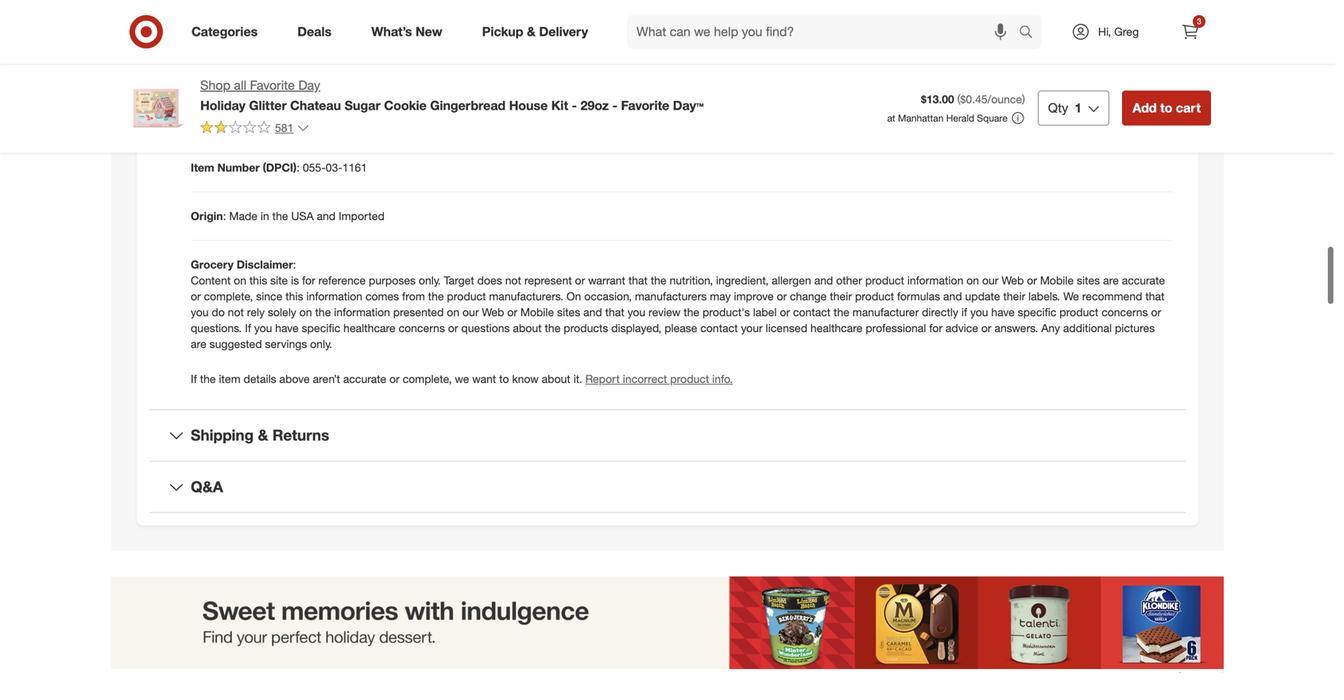 Task type: locate. For each thing, give the bounding box(es) containing it.
report incorrect product info. button
[[586, 371, 733, 387]]

to inside button
[[1161, 100, 1173, 116]]

have
[[992, 305, 1015, 319], [275, 321, 299, 335]]

for right is
[[302, 274, 315, 288]]

(dpci)
[[263, 161, 297, 175]]

product
[[866, 274, 904, 288], [447, 289, 486, 303], [855, 289, 894, 303], [1060, 305, 1099, 319], [670, 372, 709, 386]]

our
[[982, 274, 999, 288], [463, 305, 479, 319]]

1 vertical spatial information
[[306, 289, 363, 303]]

advice
[[946, 321, 979, 335]]

: down shop
[[215, 112, 218, 126]]

change
[[790, 289, 827, 303]]

you left do
[[191, 305, 209, 319]]

cookie
[[384, 98, 427, 113]]

the right "in"
[[272, 209, 288, 223]]

or
[[575, 274, 585, 288], [1027, 274, 1037, 288], [191, 289, 201, 303], [777, 289, 787, 303], [507, 305, 517, 319], [780, 305, 790, 319], [1151, 305, 1161, 319], [448, 321, 458, 335], [982, 321, 992, 335], [390, 372, 400, 386]]

your
[[741, 321, 763, 335]]

upc : 085239327593
[[191, 112, 295, 126]]

web
[[1002, 274, 1024, 288], [482, 305, 504, 319]]

about down manufacturers.
[[513, 321, 542, 335]]

& inside dropdown button
[[258, 426, 268, 445]]

displayed,
[[611, 321, 662, 335]]

what's new
[[371, 24, 442, 39]]

0 horizontal spatial mobile
[[521, 305, 554, 319]]

qty
[[1048, 100, 1069, 116]]

that right warrant
[[629, 274, 648, 288]]

1 horizontal spatial accurate
[[1122, 274, 1165, 288]]

:
[[217, 64, 220, 78], [215, 112, 218, 126], [297, 161, 300, 175], [223, 209, 226, 223], [293, 258, 296, 272]]

: inside grocery disclaimer : content on this site is for reference purposes only.  target does not represent or warrant that the nutrition, ingredient, allergen and other product information on our web or mobile sites are accurate or complete, since this information comes from the product manufacturers.  on occasion, manufacturers may improve or change their product formulas and update their labels.  we recommend that you do not rely solely on the information presented on our web or mobile sites and that you review the product's label or contact the manufacturer directly if you have specific product concerns or questions.  if you have specific healthcare concerns or questions about the products displayed, please contact your licensed healthcare professional for advice or answers.  any additional pictures are suggested servings only.
[[293, 258, 296, 272]]

0 vertical spatial to
[[1161, 100, 1173, 116]]

favorite up glitter
[[250, 78, 295, 93]]

specific down labels.
[[1018, 305, 1057, 319]]

1 horizontal spatial healthcare
[[811, 321, 863, 335]]

chateau
[[290, 98, 341, 113]]

1 their from the left
[[830, 289, 852, 303]]

not right do
[[228, 305, 244, 319]]

1 horizontal spatial concerns
[[1102, 305, 1148, 319]]

- right kit
[[572, 98, 577, 113]]

0 vertical spatial favorite
[[250, 78, 295, 93]]

advertisement region
[[111, 577, 1224, 670]]

have up servings
[[275, 321, 299, 335]]

sites up we
[[1077, 274, 1100, 288]]

1 horizontal spatial to
[[1161, 100, 1173, 116]]

0 vertical spatial &
[[527, 24, 536, 39]]

: left all
[[217, 64, 220, 78]]

&
[[527, 24, 536, 39], [258, 426, 268, 445]]

2 vertical spatial information
[[334, 305, 390, 319]]

healthcare down change
[[811, 321, 863, 335]]

accurate up recommend
[[1122, 274, 1165, 288]]

their down the other
[[830, 289, 852, 303]]

1 vertical spatial favorite
[[621, 98, 670, 113]]

1 horizontal spatial not
[[505, 274, 521, 288]]

: up is
[[293, 258, 296, 272]]

0 horizontal spatial concerns
[[399, 321, 445, 335]]

accurate right aren't in the left bottom of the page
[[343, 372, 387, 386]]

are down questions.
[[191, 337, 206, 351]]

you down rely
[[254, 321, 272, 335]]

on right content
[[234, 274, 246, 288]]

0 vertical spatial about
[[513, 321, 542, 335]]

if down rely
[[245, 321, 251, 335]]

their
[[830, 289, 852, 303], [1004, 289, 1026, 303]]

/ounce
[[988, 92, 1022, 106]]

1 horizontal spatial this
[[286, 289, 303, 303]]

: for made
[[223, 209, 226, 223]]

on
[[234, 274, 246, 288], [967, 274, 979, 288], [300, 305, 312, 319], [447, 305, 460, 319]]

0 vertical spatial complete,
[[204, 289, 253, 303]]

item number (dpci) : 055-03-1161
[[191, 161, 367, 175]]

0 horizontal spatial to
[[499, 372, 509, 386]]

web up the questions
[[482, 305, 504, 319]]

(
[[958, 92, 961, 106]]

1 horizontal spatial web
[[1002, 274, 1024, 288]]

& for pickup
[[527, 24, 536, 39]]

1 vertical spatial for
[[929, 321, 943, 335]]

if left item
[[191, 372, 197, 386]]

the left item
[[200, 372, 216, 386]]

the down the other
[[834, 305, 850, 319]]

0 vertical spatial this
[[250, 274, 267, 288]]

0 horizontal spatial contact
[[701, 321, 738, 335]]

0 horizontal spatial specific
[[302, 321, 340, 335]]

do
[[212, 305, 225, 319]]

mobile up labels.
[[1040, 274, 1074, 288]]

1 vertical spatial not
[[228, 305, 244, 319]]

1 horizontal spatial sites
[[1077, 274, 1100, 288]]

manufacturers
[[635, 289, 707, 303]]

answers.
[[995, 321, 1039, 335]]

if the item details above aren't accurate or complete, we want to know about it. report incorrect product info.
[[191, 372, 733, 386]]

information up formulas
[[908, 274, 964, 288]]

are up recommend
[[1103, 274, 1119, 288]]

0 vertical spatial concerns
[[1102, 305, 1148, 319]]

0 vertical spatial if
[[245, 321, 251, 335]]

specific up servings
[[302, 321, 340, 335]]

manufacturers.
[[489, 289, 564, 303]]

directly
[[922, 305, 959, 319]]

labels.
[[1029, 289, 1061, 303]]

we
[[1064, 289, 1079, 303]]

0 horizontal spatial complete,
[[204, 289, 253, 303]]

specific
[[1018, 305, 1057, 319], [302, 321, 340, 335]]

complete, left we
[[403, 372, 452, 386]]

only. right servings
[[310, 337, 332, 351]]

want
[[472, 372, 496, 386]]

the right from
[[428, 289, 444, 303]]

shop all favorite day holiday glitter chateau sugar cookie gingerbread house kit - 29oz - favorite day™
[[200, 78, 704, 113]]

0 horizontal spatial favorite
[[250, 78, 295, 93]]

2 - from the left
[[613, 98, 618, 113]]

1 vertical spatial accurate
[[343, 372, 387, 386]]

their left labels.
[[1004, 289, 1026, 303]]

1 horizontal spatial contact
[[793, 305, 831, 319]]

any
[[1042, 321, 1060, 335]]

warrant
[[588, 274, 626, 288]]

0 horizontal spatial if
[[191, 372, 197, 386]]

0 vertical spatial are
[[1103, 274, 1119, 288]]

grocery
[[191, 258, 234, 272]]

does
[[477, 274, 502, 288]]

for down directly
[[929, 321, 943, 335]]

0 horizontal spatial this
[[250, 274, 267, 288]]

1 vertical spatial have
[[275, 321, 299, 335]]

report
[[586, 372, 620, 386]]

is
[[291, 274, 299, 288]]

only. up from
[[419, 274, 441, 288]]

returns
[[273, 426, 329, 445]]

: left 'made'
[[223, 209, 226, 223]]

at
[[887, 112, 896, 124]]

that up pictures
[[1146, 289, 1165, 303]]

29
[[254, 15, 266, 29]]

1 healthcare from the left
[[344, 321, 396, 335]]

the down reference
[[315, 305, 331, 319]]

number
[[217, 161, 260, 175]]

suggested
[[210, 337, 262, 351]]

0 horizontal spatial for
[[302, 274, 315, 288]]

& for shipping
[[258, 426, 268, 445]]

allergen
[[772, 274, 811, 288]]

0 vertical spatial our
[[982, 274, 999, 288]]

1 vertical spatial only.
[[310, 337, 332, 351]]

0 vertical spatial only.
[[419, 274, 441, 288]]

0 horizontal spatial web
[[482, 305, 504, 319]]

1 horizontal spatial our
[[982, 274, 999, 288]]

to right the want
[[499, 372, 509, 386]]

1 horizontal spatial their
[[1004, 289, 1026, 303]]

shop
[[200, 78, 230, 93]]

contact down product's
[[701, 321, 738, 335]]

1 vertical spatial are
[[191, 337, 206, 351]]

1 vertical spatial mobile
[[521, 305, 554, 319]]

questions.
[[191, 321, 242, 335]]

1 horizontal spatial specific
[[1018, 305, 1057, 319]]

-
[[572, 98, 577, 113], [613, 98, 618, 113]]

0 horizontal spatial that
[[605, 305, 625, 319]]

0 horizontal spatial healthcare
[[344, 321, 396, 335]]

0 vertical spatial accurate
[[1122, 274, 1165, 288]]

rely
[[247, 305, 265, 319]]

our up the questions
[[463, 305, 479, 319]]

0 horizontal spatial sites
[[557, 305, 580, 319]]

1 vertical spatial contact
[[701, 321, 738, 335]]

1 vertical spatial &
[[258, 426, 268, 445]]

deals link
[[284, 14, 352, 49]]

0 vertical spatial specific
[[1018, 305, 1057, 319]]

new
[[416, 24, 442, 39]]

have up the answers.
[[992, 305, 1015, 319]]

healthcare down comes
[[344, 321, 396, 335]]

about left it.
[[542, 372, 571, 386]]

or up the on
[[575, 274, 585, 288]]

2 their from the left
[[1004, 289, 1026, 303]]

what's new link
[[358, 14, 462, 49]]

29oz
[[581, 98, 609, 113]]

1 vertical spatial to
[[499, 372, 509, 386]]

information down comes
[[334, 305, 390, 319]]

$0.45
[[961, 92, 988, 106]]

we
[[455, 372, 469, 386]]

contact down change
[[793, 305, 831, 319]]

& right the pickup
[[527, 24, 536, 39]]

1 horizontal spatial are
[[1103, 274, 1119, 288]]

square
[[977, 112, 1008, 124]]

0 horizontal spatial not
[[228, 305, 244, 319]]

the left products
[[545, 321, 561, 335]]

0 vertical spatial not
[[505, 274, 521, 288]]

sites down the on
[[557, 305, 580, 319]]

0 horizontal spatial their
[[830, 289, 852, 303]]

1 horizontal spatial &
[[527, 24, 536, 39]]

pickup & delivery link
[[469, 14, 608, 49]]

1 horizontal spatial for
[[929, 321, 943, 335]]

0 vertical spatial mobile
[[1040, 274, 1074, 288]]

1 horizontal spatial have
[[992, 305, 1015, 319]]

categories link
[[178, 14, 278, 49]]

and
[[317, 209, 336, 223], [815, 274, 833, 288], [944, 289, 962, 303], [584, 305, 602, 319]]

concerns up pictures
[[1102, 305, 1148, 319]]

this down 'disclaimer'
[[250, 274, 267, 288]]

mobile down manufacturers.
[[521, 305, 554, 319]]

- right 29oz at the left of the page
[[613, 98, 618, 113]]

0 horizontal spatial our
[[463, 305, 479, 319]]

recommend
[[1082, 289, 1143, 303]]

our up update
[[982, 274, 999, 288]]

made
[[229, 209, 258, 223]]

1
[[1075, 100, 1082, 116]]

1 horizontal spatial complete,
[[403, 372, 452, 386]]

1 horizontal spatial -
[[613, 98, 618, 113]]

1 vertical spatial that
[[1146, 289, 1165, 303]]

this down is
[[286, 289, 303, 303]]

or down manufacturers.
[[507, 305, 517, 319]]

occasion,
[[584, 289, 632, 303]]

not up manufacturers.
[[505, 274, 521, 288]]

favorite left day™
[[621, 98, 670, 113]]

0 horizontal spatial -
[[572, 98, 577, 113]]

1 vertical spatial if
[[191, 372, 197, 386]]

information down reference
[[306, 289, 363, 303]]

reference
[[319, 274, 366, 288]]

581
[[275, 121, 294, 135]]

healthcare
[[344, 321, 396, 335], [811, 321, 863, 335]]

3
[[1197, 16, 1202, 26]]

complete, up do
[[204, 289, 253, 303]]

1 horizontal spatial if
[[245, 321, 251, 335]]

information
[[908, 274, 964, 288], [306, 289, 363, 303], [334, 305, 390, 319]]

1 vertical spatial our
[[463, 305, 479, 319]]

0 horizontal spatial are
[[191, 337, 206, 351]]

add to cart
[[1133, 100, 1201, 116]]

that down the occasion,
[[605, 305, 625, 319]]

usa
[[291, 209, 314, 223]]

to right add
[[1161, 100, 1173, 116]]

0 vertical spatial for
[[302, 274, 315, 288]]

update
[[965, 289, 1000, 303]]

1 horizontal spatial mobile
[[1040, 274, 1074, 288]]

if
[[962, 305, 967, 319]]

& left returns
[[258, 426, 268, 445]]

nutrition,
[[670, 274, 713, 288]]

region
[[111, 577, 1224, 673]]

questions
[[461, 321, 510, 335]]

: for 085239327593
[[215, 112, 218, 126]]

2 healthcare from the left
[[811, 321, 863, 335]]

$13.00 ( $0.45 /ounce )
[[921, 92, 1025, 106]]

contact
[[793, 305, 831, 319], [701, 321, 738, 335]]

the up manufacturers in the top of the page
[[651, 274, 667, 288]]

concerns down presented
[[399, 321, 445, 335]]

image of holiday glitter chateau sugar cookie gingerbread house kit - 29oz - favorite day™ image
[[124, 76, 188, 140]]

web up the answers.
[[1002, 274, 1024, 288]]

1 horizontal spatial that
[[629, 274, 648, 288]]

0 horizontal spatial &
[[258, 426, 268, 445]]

0 vertical spatial web
[[1002, 274, 1024, 288]]

and up products
[[584, 305, 602, 319]]



Task type: vqa. For each thing, say whether or not it's contained in the screenshot.
pieces
no



Task type: describe. For each thing, give the bounding box(es) containing it.
or left the questions
[[448, 321, 458, 335]]

greg
[[1115, 25, 1139, 39]]

$13.00
[[921, 92, 955, 106]]

: for 86057386
[[217, 64, 220, 78]]

and right usa
[[317, 209, 336, 223]]

manhattan
[[898, 112, 944, 124]]

pickup & delivery
[[482, 24, 588, 39]]

weight:
[[212, 15, 251, 29]]

since
[[256, 289, 282, 303]]

imported
[[339, 209, 385, 223]]

cart
[[1176, 100, 1201, 116]]

on right solely
[[300, 305, 312, 319]]

shipping & returns
[[191, 426, 329, 445]]

What can we help you find? suggestions appear below search field
[[627, 14, 1023, 49]]

content
[[191, 274, 231, 288]]

or up pictures
[[1151, 305, 1161, 319]]

1 vertical spatial specific
[[302, 321, 340, 335]]

or down allergen at the top of page
[[777, 289, 787, 303]]

target
[[444, 274, 474, 288]]

gingerbread
[[430, 98, 506, 113]]

incorrect
[[623, 372, 667, 386]]

or left we
[[390, 372, 400, 386]]

manufacturer
[[853, 305, 919, 319]]

presented
[[393, 305, 444, 319]]

sugar
[[345, 98, 381, 113]]

disclaimer
[[237, 258, 293, 272]]

holiday
[[200, 98, 246, 113]]

day™
[[673, 98, 704, 113]]

q&a button
[[149, 462, 1186, 513]]

herald
[[947, 112, 975, 124]]

1 horizontal spatial favorite
[[621, 98, 670, 113]]

2 vertical spatial that
[[605, 305, 625, 319]]

item
[[219, 372, 241, 386]]

q&a
[[191, 478, 223, 496]]

1 vertical spatial complete,
[[403, 372, 452, 386]]

03-
[[326, 161, 342, 175]]

on down target
[[447, 305, 460, 319]]

categories
[[192, 24, 258, 39]]

licensed
[[766, 321, 808, 335]]

085239327593
[[221, 112, 295, 126]]

from
[[402, 289, 425, 303]]

label
[[753, 305, 777, 319]]

products
[[564, 321, 608, 335]]

ounces
[[269, 15, 308, 29]]

0 vertical spatial sites
[[1077, 274, 1100, 288]]

581 link
[[200, 120, 310, 138]]

details
[[244, 372, 276, 386]]

86057386
[[223, 64, 273, 78]]

additional
[[1063, 321, 1112, 335]]

at manhattan herald square
[[887, 112, 1008, 124]]

0 horizontal spatial accurate
[[343, 372, 387, 386]]

represent
[[525, 274, 572, 288]]

tcin
[[191, 64, 217, 78]]

it.
[[574, 372, 582, 386]]

0 horizontal spatial only.
[[310, 337, 332, 351]]

complete, inside grocery disclaimer : content on this site is for reference purposes only.  target does not represent or warrant that the nutrition, ingredient, allergen and other product information on our web or mobile sites are accurate or complete, since this information comes from the product manufacturers.  on occasion, manufacturers may improve or change their product formulas and update their labels.  we recommend that you do not rely solely on the information presented on our web or mobile sites and that you review the product's label or contact the manufacturer directly if you have specific product concerns or questions.  if you have specific healthcare concerns or questions about the products displayed, please contact your licensed healthcare professional for advice or answers.  any additional pictures are suggested servings only.
[[204, 289, 253, 303]]

)
[[1022, 92, 1025, 106]]

servings
[[265, 337, 307, 351]]

1 vertical spatial concerns
[[399, 321, 445, 335]]

house
[[509, 98, 548, 113]]

improve
[[734, 289, 774, 303]]

review
[[649, 305, 681, 319]]

professional
[[866, 321, 926, 335]]

all
[[234, 78, 246, 93]]

tcin : 86057386
[[191, 64, 273, 78]]

or up licensed
[[780, 305, 790, 319]]

pictures
[[1115, 321, 1155, 335]]

or down content
[[191, 289, 201, 303]]

accurate inside grocery disclaimer : content on this site is for reference purposes only.  target does not represent or warrant that the nutrition, ingredient, allergen and other product information on our web or mobile sites are accurate or complete, since this information comes from the product manufacturers.  on occasion, manufacturers may improve or change their product formulas and update their labels.  we recommend that you do not rely solely on the information presented on our web or mobile sites and that you review the product's label or contact the manufacturer directly if you have specific product concerns or questions.  if you have specific healthcare concerns or questions about the products displayed, please contact your licensed healthcare professional for advice or answers.  any additional pictures are suggested servings only.
[[1122, 274, 1165, 288]]

in
[[261, 209, 269, 223]]

and up if
[[944, 289, 962, 303]]

search button
[[1012, 14, 1050, 52]]

ingredient,
[[716, 274, 769, 288]]

1 vertical spatial web
[[482, 305, 504, 319]]

aren't
[[313, 372, 340, 386]]

0 vertical spatial that
[[629, 274, 648, 288]]

glitter
[[249, 98, 287, 113]]

0 vertical spatial information
[[908, 274, 964, 288]]

you up displayed,
[[628, 305, 646, 319]]

product's
[[703, 305, 750, 319]]

grocery disclaimer : content on this site is for reference purposes only.  target does not represent or warrant that the nutrition, ingredient, allergen and other product information on our web or mobile sites are accurate or complete, since this information comes from the product manufacturers.  on occasion, manufacturers may improve or change their product formulas and update their labels.  we recommend that you do not rely solely on the information presented on our web or mobile sites and that you review the product's label or contact the manufacturer directly if you have specific product concerns or questions.  if you have specific healthcare concerns or questions about the products displayed, please contact your licensed healthcare professional for advice or answers.  any additional pictures are suggested servings only.
[[191, 258, 1165, 351]]

1 vertical spatial sites
[[557, 305, 580, 319]]

info.
[[712, 372, 733, 386]]

site
[[270, 274, 288, 288]]

purposes
[[369, 274, 416, 288]]

or right advice in the right top of the page
[[982, 321, 992, 335]]

2 horizontal spatial that
[[1146, 289, 1165, 303]]

1 - from the left
[[572, 98, 577, 113]]

1 vertical spatial this
[[286, 289, 303, 303]]

0 horizontal spatial have
[[275, 321, 299, 335]]

you right if
[[971, 305, 988, 319]]

: left 055-
[[297, 161, 300, 175]]

please
[[665, 321, 698, 335]]

the up please at top
[[684, 305, 700, 319]]

origin
[[191, 209, 223, 223]]

add to cart button
[[1123, 91, 1211, 126]]

pickup
[[482, 24, 523, 39]]

1 horizontal spatial only.
[[419, 274, 441, 288]]

origin : made in the usa and imported
[[191, 209, 385, 223]]

upc
[[191, 112, 215, 126]]

if inside grocery disclaimer : content on this site is for reference purposes only.  target does not represent or warrant that the nutrition, ingredient, allergen and other product information on our web or mobile sites are accurate or complete, since this information comes from the product manufacturers.  on occasion, manufacturers may improve or change their product formulas and update their labels.  we recommend that you do not rely solely on the information presented on our web or mobile sites and that you review the product's label or contact the manufacturer directly if you have specific product concerns or questions.  if you have specific healthcare concerns or questions about the products displayed, please contact your licensed healthcare professional for advice or answers.  any additional pictures are suggested servings only.
[[245, 321, 251, 335]]

0 vertical spatial have
[[992, 305, 1015, 319]]

kit
[[551, 98, 568, 113]]

on up update
[[967, 274, 979, 288]]

0 vertical spatial contact
[[793, 305, 831, 319]]

formulas
[[897, 289, 940, 303]]

or up labels.
[[1027, 274, 1037, 288]]

about inside grocery disclaimer : content on this site is for reference purposes only.  target does not represent or warrant that the nutrition, ingredient, allergen and other product information on our web or mobile sites are accurate or complete, since this information comes from the product manufacturers.  on occasion, manufacturers may improve or change their product formulas and update their labels.  we recommend that you do not rely solely on the information presented on our web or mobile sites and that you review the product's label or contact the manufacturer directly if you have specific product concerns or questions.  if you have specific healthcare concerns or questions about the products displayed, please contact your licensed healthcare professional for advice or answers.  any additional pictures are suggested servings only.
[[513, 321, 542, 335]]

and up change
[[815, 274, 833, 288]]

hi,
[[1098, 25, 1111, 39]]

1161
[[342, 161, 367, 175]]

1 vertical spatial about
[[542, 372, 571, 386]]

on
[[567, 289, 581, 303]]

delivery
[[539, 24, 588, 39]]



